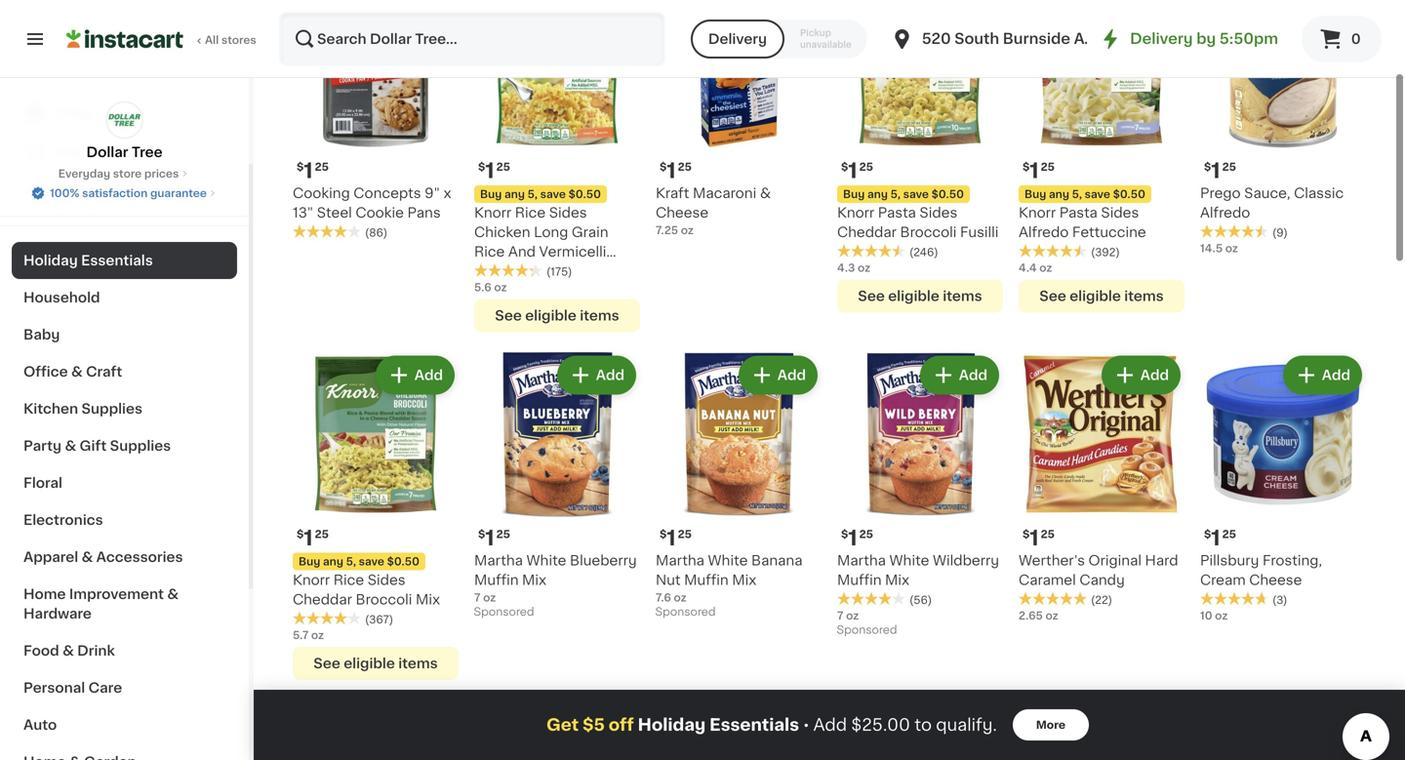 Task type: vqa. For each thing, say whether or not it's contained in the screenshot.
the Harris related to Harris Teeter
no



Task type: describe. For each thing, give the bounding box(es) containing it.
1 up kraft
[[667, 161, 676, 181]]

classic
[[1295, 186, 1345, 200]]

•
[[804, 717, 810, 733]]

knorr for knorr pasta sides alfredo fettuccine
[[1019, 206, 1057, 220]]

add inside button
[[542, 1, 571, 15]]

25 up knorr rice sides cheddar broccoli mix at the left of the page
[[315, 529, 329, 540]]

2 horizontal spatial sponsored badge image
[[838, 625, 897, 637]]

sponsored badge image for muffin
[[475, 607, 534, 619]]

$ up knorr pasta sides alfredo fettuccine
[[1023, 162, 1030, 172]]

(56)
[[910, 595, 933, 606]]

martha for martha white blueberry muffin mix
[[475, 554, 523, 568]]

cooking concepts 9" x 13" steel cookie pans
[[293, 186, 451, 220]]

oz inside the martha white blueberry muffin mix 7 oz
[[483, 593, 496, 603]]

$ 1 25 up prego
[[1205, 161, 1237, 181]]

1 up werther's
[[1030, 528, 1039, 549]]

martha white blueberry muffin mix 7 oz
[[475, 554, 637, 603]]

mix inside martha white wildberry muffin mix
[[886, 574, 910, 587]]

see for knorr pasta sides alfredo fettuccine
[[1040, 289, 1067, 303]]

(246)
[[910, 247, 939, 258]]

and
[[509, 245, 536, 259]]

shop link
[[12, 94, 237, 133]]

cheddar for pasta
[[838, 226, 897, 239]]

5.6 oz
[[475, 282, 507, 293]]

oz for pillsbury frosting, cream cheese
[[1216, 611, 1229, 621]]

add to cart button
[[501, 0, 635, 25]]

rice for add to cart
[[515, 206, 546, 220]]

kraft macaroni & cheese 7.25 oz
[[656, 186, 771, 236]]

& for drink
[[63, 644, 74, 658]]

prego
[[1201, 186, 1242, 200]]

see eligible items for knorr pasta sides cheddar broccoli fusilli
[[859, 289, 983, 303]]

buy it again
[[55, 145, 137, 159]]

fettuccine
[[1073, 226, 1147, 239]]

& for gift
[[65, 439, 76, 453]]

white for banana
[[708, 554, 748, 568]]

fusilli
[[961, 226, 999, 239]]

party & gift supplies link
[[12, 428, 237, 465]]

knorr for knorr rice sides cheddar broccoli mix
[[293, 574, 330, 587]]

eligible for knorr rice sides cheddar broccoli mix
[[344, 657, 395, 671]]

rice for add
[[334, 574, 364, 587]]

nut
[[656, 574, 681, 587]]

white for wildberry
[[890, 554, 930, 568]]

oz inside kraft macaroni & cheese 7.25 oz
[[681, 225, 694, 236]]

floral
[[23, 476, 62, 490]]

dollar
[[86, 145, 128, 159]]

alfredo for buy any 5, save $0.50
[[1019, 226, 1069, 239]]

0 vertical spatial essentials
[[81, 254, 153, 268]]

delivery button
[[691, 20, 785, 59]]

see eligible items button for knorr pasta sides alfredo fettuccine
[[1019, 280, 1185, 313]]

25 up knorr pasta sides cheddar broccoli fusilli
[[860, 162, 874, 172]]

eligible for knorr rice sides chicken long grain rice and vermicelli pasta blend
[[525, 309, 577, 323]]

household link
[[12, 279, 237, 316]]

auto
[[23, 719, 57, 732]]

guarantee
[[150, 188, 207, 199]]

25 up the martha white blueberry muffin mix 7 oz
[[497, 529, 511, 540]]

off
[[609, 717, 634, 734]]

cooking
[[293, 186, 350, 200]]

store
[[113, 168, 142, 179]]

1 vertical spatial 7
[[838, 611, 844, 621]]

delivery by 5:50pm link
[[1100, 27, 1279, 51]]

muffin inside martha white banana nut muffin mix 7.6 oz
[[685, 574, 729, 587]]

eligible for knorr pasta sides cheddar broccoli fusilli
[[889, 289, 940, 303]]

$ up chicken
[[478, 162, 486, 172]]

oz for knorr pasta sides alfredo fettuccine
[[1040, 263, 1053, 273]]

knorr pasta sides cheddar broccoli fusilli
[[838, 206, 999, 239]]

grain
[[572, 226, 609, 239]]

all stores
[[205, 35, 256, 45]]

gift
[[80, 439, 107, 453]]

mix inside knorr rice sides cheddar broccoli mix
[[416, 593, 440, 607]]

personal
[[23, 681, 85, 695]]

oz for prego sauce, classic alfredo
[[1226, 243, 1239, 254]]

mix inside the martha white blueberry muffin mix 7 oz
[[522, 574, 547, 587]]

1 up "cooking" in the top left of the page
[[304, 161, 313, 181]]

$ up the martha white blueberry muffin mix 7 oz
[[478, 529, 486, 540]]

$ up 7 oz
[[842, 529, 849, 540]]

holiday essentials
[[23, 254, 153, 268]]

5, for knorr rice sides cheddar broccoli mix
[[346, 557, 356, 567]]

$ 1 25 up knorr rice sides cheddar broccoli mix at the left of the page
[[297, 528, 329, 549]]

burnside
[[1003, 32, 1071, 46]]

blueberry
[[570, 554, 637, 568]]

$ 1 25 up nut
[[660, 528, 692, 549]]

(3)
[[1273, 595, 1288, 606]]

kitchen supplies
[[23, 402, 143, 416]]

food & drink
[[23, 644, 115, 658]]

save for knorr rice sides cheddar broccoli mix
[[359, 557, 385, 567]]

sides for knorr pasta sides cheddar broccoli fusilli
[[920, 206, 958, 220]]

25 up martha white wildberry muffin mix
[[860, 529, 874, 540]]

$ up werther's
[[1023, 529, 1030, 540]]

1 up knorr rice sides cheddar broccoli mix at the left of the page
[[304, 528, 313, 549]]

(392)
[[1092, 247, 1121, 258]]

Search field
[[281, 14, 664, 64]]

service type group
[[691, 20, 868, 59]]

improvement
[[69, 588, 164, 601]]

5.7 oz
[[293, 630, 324, 641]]

eligible for knorr pasta sides alfredo fettuccine
[[1070, 289, 1122, 303]]

to inside button
[[574, 1, 589, 15]]

5.7
[[293, 630, 309, 641]]

see eligible items for knorr rice sides cheddar broccoli mix
[[314, 657, 438, 671]]

& inside kraft macaroni & cheese 7.25 oz
[[760, 186, 771, 200]]

hard
[[1146, 554, 1179, 568]]

lists
[[55, 185, 88, 198]]

1 up pillsbury
[[1212, 528, 1221, 549]]

cheddar for rice
[[293, 593, 352, 607]]

$5
[[583, 717, 605, 734]]

add to cart
[[542, 1, 621, 15]]

delivery by 5:50pm
[[1131, 32, 1279, 46]]

wildberry
[[933, 554, 1000, 568]]

cart
[[592, 1, 621, 15]]

cheese for macaroni
[[656, 206, 709, 220]]

more
[[1037, 720, 1066, 731]]

werther's original hard caramel candy
[[1019, 554, 1179, 587]]

sauce,
[[1245, 186, 1291, 200]]

25 up knorr pasta sides alfredo fettuccine
[[1041, 162, 1055, 172]]

25 up prego
[[1223, 162, 1237, 172]]

electronics link
[[12, 502, 237, 539]]

oz for martha white wildberry muffin mix
[[847, 611, 859, 621]]

1 vertical spatial rice
[[475, 245, 505, 259]]

knorr rice sides chicken long grain rice and vermicelli pasta blend
[[475, 206, 609, 278]]

25 up chicken
[[497, 162, 511, 172]]

buy left "it"
[[55, 145, 82, 159]]

lists link
[[12, 172, 237, 211]]

caramel
[[1019, 574, 1077, 587]]

original
[[1089, 554, 1142, 568]]

25 up "cooking" in the top left of the page
[[315, 162, 329, 172]]

see eligible items for knorr rice sides chicken long grain rice and vermicelli pasta blend
[[495, 309, 620, 323]]

buy any 5, save $0.50 for knorr rice sides chicken long grain rice and vermicelli pasta blend
[[480, 189, 601, 200]]

$0.50 for knorr pasta sides cheddar broccoli fusilli
[[932, 189, 965, 200]]

0
[[1352, 32, 1362, 46]]

south
[[955, 32, 1000, 46]]

10
[[1201, 611, 1213, 621]]

$ 1 25 up knorr pasta sides cheddar broccoli fusilli
[[842, 161, 874, 181]]

personal care
[[23, 681, 122, 695]]

pans
[[408, 206, 441, 220]]

1 up knorr pasta sides alfredo fettuccine
[[1030, 161, 1039, 181]]

muffin for martha white blueberry muffin mix 7 oz
[[475, 574, 519, 587]]

2.65 oz
[[1019, 611, 1059, 621]]

oz for knorr pasta sides cheddar broccoli fusilli
[[858, 263, 871, 273]]

food & drink link
[[12, 633, 237, 670]]

delivery for delivery
[[709, 32, 767, 46]]

vermicelli
[[539, 245, 607, 259]]

food
[[23, 644, 59, 658]]

4.3
[[838, 263, 856, 273]]

5:50pm
[[1220, 32, 1279, 46]]

see for knorr pasta sides cheddar broccoli fusilli
[[859, 289, 885, 303]]

1 vertical spatial supplies
[[110, 439, 171, 453]]

again
[[99, 145, 137, 159]]

$ up pillsbury
[[1205, 529, 1212, 540]]

1 up knorr pasta sides cheddar broccoli fusilli
[[849, 161, 858, 181]]

$ 1 25 up martha white wildberry muffin mix
[[842, 528, 874, 549]]

see for knorr rice sides cheddar broccoli mix
[[314, 657, 341, 671]]

dollar tree
[[86, 145, 163, 159]]

$ up nut
[[660, 529, 667, 540]]

baby
[[23, 328, 60, 342]]

qualify.
[[937, 717, 998, 734]]

(86)
[[365, 227, 388, 238]]

$ 1 25 up chicken
[[478, 161, 511, 181]]

sides for knorr rice sides chicken long grain rice and vermicelli pasta blend
[[549, 206, 587, 220]]

martha for martha white banana nut muffin mix
[[656, 554, 705, 568]]

buy for mix
[[299, 557, 321, 567]]

7.6
[[656, 593, 672, 603]]

household
[[23, 291, 100, 305]]

holiday inside treatment tracker modal dialog
[[638, 717, 706, 734]]

5, for knorr rice sides chicken long grain rice and vermicelli pasta blend
[[528, 189, 538, 200]]

see eligible items button for knorr rice sides chicken long grain rice and vermicelli pasta blend
[[475, 299, 640, 332]]

it
[[86, 145, 95, 159]]

& inside 'home improvement & hardware'
[[167, 588, 179, 601]]

all stores link
[[66, 12, 258, 66]]

prices
[[144, 168, 179, 179]]

1 up martha white wildberry muffin mix
[[849, 528, 858, 549]]

any for knorr rice sides chicken long grain rice and vermicelli pasta blend
[[505, 189, 525, 200]]

all
[[205, 35, 219, 45]]



Task type: locate. For each thing, give the bounding box(es) containing it.
1 muffin from the left
[[475, 574, 519, 587]]

3 muffin from the left
[[838, 574, 882, 587]]

drink
[[77, 644, 115, 658]]

100%
[[50, 188, 80, 199]]

broccoli inside knorr rice sides cheddar broccoli mix
[[356, 593, 412, 607]]

1 horizontal spatial white
[[708, 554, 748, 568]]

cheddar inside knorr pasta sides cheddar broccoli fusilli
[[838, 226, 897, 239]]

cheese inside pillsbury frosting, cream cheese
[[1250, 574, 1303, 587]]

cheese for frosting,
[[1250, 574, 1303, 587]]

3 martha from the left
[[838, 554, 886, 568]]

white inside martha white wildberry muffin mix
[[890, 554, 930, 568]]

1
[[304, 161, 313, 181], [486, 161, 495, 181], [667, 161, 676, 181], [849, 161, 858, 181], [1030, 161, 1039, 181], [1212, 161, 1221, 181], [304, 528, 313, 549], [486, 528, 495, 549], [667, 528, 676, 549], [849, 528, 858, 549], [1030, 528, 1039, 549], [1212, 528, 1221, 549]]

white left banana
[[708, 554, 748, 568]]

white for blueberry
[[527, 554, 567, 568]]

buy any 5, save $0.50 up long
[[480, 189, 601, 200]]

any up knorr rice sides cheddar broccoli mix at the left of the page
[[323, 557, 344, 567]]

see eligible items down (367)
[[314, 657, 438, 671]]

items down knorr rice sides cheddar broccoli mix at the left of the page
[[399, 657, 438, 671]]

satisfaction
[[82, 188, 148, 199]]

1 white from the left
[[527, 554, 567, 568]]

avenue
[[1075, 32, 1131, 46]]

0 horizontal spatial holiday
[[23, 254, 78, 268]]

knorr up chicken
[[475, 206, 512, 220]]

2 vertical spatial rice
[[334, 574, 364, 587]]

by
[[1197, 32, 1217, 46]]

knorr rice sides cheddar broccoli mix
[[293, 574, 440, 607]]

office & craft
[[23, 365, 122, 379]]

& for craft
[[71, 365, 83, 379]]

0 horizontal spatial martha
[[475, 554, 523, 568]]

white
[[527, 554, 567, 568], [708, 554, 748, 568], [890, 554, 930, 568]]

100% satisfaction guarantee
[[50, 188, 207, 199]]

cheddar up the 5.7 oz
[[293, 593, 352, 607]]

$0.50 up fettuccine
[[1114, 189, 1146, 200]]

save up knorr pasta sides alfredo fettuccine
[[1085, 189, 1111, 200]]

see down 5.6 oz
[[495, 309, 522, 323]]

see eligible items down the (392)
[[1040, 289, 1164, 303]]

alfredo inside prego sauce, classic alfredo
[[1201, 206, 1251, 220]]

see eligible items button for knorr rice sides cheddar broccoli mix
[[293, 647, 459, 681]]

baby link
[[12, 316, 237, 353]]

see eligible items button down the (392)
[[1019, 280, 1185, 313]]

cookie
[[356, 206, 404, 220]]

holiday right off
[[638, 717, 706, 734]]

knorr
[[475, 206, 512, 220], [838, 206, 875, 220], [1019, 206, 1057, 220], [293, 574, 330, 587]]

pasta up the (246)
[[878, 206, 917, 220]]

white left blueberry
[[527, 554, 567, 568]]

1 horizontal spatial delivery
[[1131, 32, 1194, 46]]

5, up knorr pasta sides cheddar broccoli fusilli
[[891, 189, 901, 200]]

$ 1 25 up "cooking" in the top left of the page
[[297, 161, 329, 181]]

essentials
[[81, 254, 153, 268], [710, 717, 800, 734]]

essentials inside treatment tracker modal dialog
[[710, 717, 800, 734]]

see down 4.4 oz on the right top
[[1040, 289, 1067, 303]]

sponsored badge image down 7.6 at left
[[656, 607, 715, 619]]

supplies up floral link
[[110, 439, 171, 453]]

0 horizontal spatial alfredo
[[1019, 226, 1069, 239]]

sides inside knorr rice sides chicken long grain rice and vermicelli pasta blend
[[549, 206, 587, 220]]

sides for knorr rice sides cheddar broccoli mix
[[368, 574, 406, 587]]

eligible down (175)
[[525, 309, 577, 323]]

treatment tracker modal dialog
[[254, 690, 1406, 761]]

save
[[541, 189, 566, 200], [904, 189, 929, 200], [1085, 189, 1111, 200], [359, 557, 385, 567]]

alfredo inside knorr pasta sides alfredo fettuccine
[[1019, 226, 1069, 239]]

pasta inside knorr rice sides chicken long grain rice and vermicelli pasta blend
[[475, 265, 513, 278]]

delivery inside button
[[709, 32, 767, 46]]

knorr up the 5.7 oz
[[293, 574, 330, 587]]

add button
[[378, 0, 453, 25], [1286, 0, 1361, 25], [378, 358, 453, 393], [559, 358, 635, 393], [741, 358, 816, 393], [922, 358, 998, 393], [1104, 358, 1179, 393], [1286, 358, 1361, 393], [559, 706, 635, 741], [741, 706, 816, 741], [922, 706, 998, 741], [1286, 706, 1361, 741]]

add inside treatment tracker modal dialog
[[814, 717, 848, 734]]

knorr for knorr pasta sides cheddar broccoli fusilli
[[838, 206, 875, 220]]

2 horizontal spatial white
[[890, 554, 930, 568]]

1 up the martha white blueberry muffin mix 7 oz
[[486, 528, 495, 549]]

see for knorr rice sides chicken long grain rice and vermicelli pasta blend
[[495, 309, 522, 323]]

2 horizontal spatial pasta
[[1060, 206, 1098, 220]]

see eligible items down (175)
[[495, 309, 620, 323]]

5, for knorr pasta sides cheddar broccoli fusilli
[[891, 189, 901, 200]]

oz for werther's original hard caramel candy
[[1046, 611, 1059, 621]]

knorr for knorr rice sides chicken long grain rice and vermicelli pasta blend
[[475, 206, 512, 220]]

oz
[[681, 225, 694, 236], [1226, 243, 1239, 254], [858, 263, 871, 273], [1040, 263, 1053, 273], [494, 282, 507, 293], [483, 593, 496, 603], [674, 593, 687, 603], [847, 611, 859, 621], [1046, 611, 1059, 621], [1216, 611, 1229, 621], [311, 630, 324, 641]]

$0.50 for knorr rice sides cheddar broccoli mix
[[387, 557, 420, 567]]

$0.50
[[569, 189, 601, 200], [932, 189, 965, 200], [1114, 189, 1146, 200], [387, 557, 420, 567]]

1 up prego
[[1212, 161, 1221, 181]]

kitchen supplies link
[[12, 391, 237, 428]]

1 horizontal spatial muffin
[[685, 574, 729, 587]]

save for knorr pasta sides cheddar broccoli fusilli
[[904, 189, 929, 200]]

white inside martha white banana nut muffin mix 7.6 oz
[[708, 554, 748, 568]]

cheddar inside knorr rice sides cheddar broccoli mix
[[293, 593, 352, 607]]

items down fusilli
[[943, 289, 983, 303]]

alfredo for 1
[[1201, 206, 1251, 220]]

oz for knorr rice sides cheddar broccoli mix
[[311, 630, 324, 641]]

0 horizontal spatial rice
[[334, 574, 364, 587]]

14.5
[[1201, 243, 1223, 254]]

2.65
[[1019, 611, 1044, 621]]

get $5 off holiday essentials • add $25.00 to qualify.
[[547, 717, 998, 734]]

see eligible items button down (175)
[[475, 299, 640, 332]]

essentials left •
[[710, 717, 800, 734]]

1 up nut
[[667, 528, 676, 549]]

eligible down the (246)
[[889, 289, 940, 303]]

25 up werther's
[[1041, 529, 1055, 540]]

0 vertical spatial holiday
[[23, 254, 78, 268]]

buy for grain
[[480, 189, 502, 200]]

$0.50 up "grain"
[[569, 189, 601, 200]]

2 horizontal spatial martha
[[838, 554, 886, 568]]

to right $25.00
[[915, 717, 932, 734]]

cheese inside kraft macaroni & cheese 7.25 oz
[[656, 206, 709, 220]]

sponsored badge image down the martha white blueberry muffin mix 7 oz
[[475, 607, 534, 619]]

items for knorr rice sides cheddar broccoli mix
[[399, 657, 438, 671]]

5, for knorr pasta sides alfredo fettuccine
[[1073, 189, 1083, 200]]

banana
[[752, 554, 803, 568]]

0 horizontal spatial essentials
[[81, 254, 153, 268]]

to inside treatment tracker modal dialog
[[915, 717, 932, 734]]

rice inside knorr rice sides cheddar broccoli mix
[[334, 574, 364, 587]]

25 up kraft
[[678, 162, 692, 172]]

broccoli for rice
[[356, 593, 412, 607]]

buy up knorr pasta sides cheddar broccoli fusilli
[[844, 189, 865, 200]]

1 horizontal spatial cheddar
[[838, 226, 897, 239]]

knorr inside knorr pasta sides alfredo fettuccine
[[1019, 206, 1057, 220]]

oz for knorr rice sides chicken long grain rice and vermicelli pasta blend
[[494, 282, 507, 293]]

buy up knorr pasta sides alfredo fettuccine
[[1025, 189, 1047, 200]]

0 vertical spatial rice
[[515, 206, 546, 220]]

muffin inside martha white wildberry muffin mix
[[838, 574, 882, 587]]

party
[[23, 439, 62, 453]]

& inside 'link'
[[71, 365, 83, 379]]

martha white banana nut muffin mix 7.6 oz
[[656, 554, 803, 603]]

product group
[[293, 0, 459, 241], [475, 0, 640, 332], [656, 0, 822, 238], [838, 0, 1004, 313], [1019, 0, 1185, 313], [1201, 0, 1367, 256], [293, 352, 459, 681], [475, 352, 640, 623], [656, 352, 822, 623], [838, 352, 1004, 641], [1019, 352, 1185, 624], [1201, 352, 1367, 624], [475, 700, 640, 761], [656, 700, 822, 761], [838, 700, 1004, 761], [1201, 700, 1367, 761]]

1 horizontal spatial essentials
[[710, 717, 800, 734]]

$ up "cooking" in the top left of the page
[[297, 162, 304, 172]]

0 vertical spatial alfredo
[[1201, 206, 1251, 220]]

martha inside the martha white blueberry muffin mix 7 oz
[[475, 554, 523, 568]]

0 horizontal spatial delivery
[[709, 32, 767, 46]]

items for knorr rice sides chicken long grain rice and vermicelli pasta blend
[[580, 309, 620, 323]]

save up knorr pasta sides cheddar broccoli fusilli
[[904, 189, 929, 200]]

martha
[[475, 554, 523, 568], [656, 554, 705, 568], [838, 554, 886, 568]]

add
[[415, 1, 443, 15], [542, 1, 571, 15], [1323, 1, 1351, 15], [415, 369, 443, 382], [596, 369, 625, 382], [778, 369, 806, 382], [960, 369, 988, 382], [1141, 369, 1170, 382], [1323, 369, 1351, 382], [596, 717, 625, 730], [778, 717, 806, 730], [960, 717, 988, 730], [1323, 717, 1351, 730], [814, 717, 848, 734]]

$25.00
[[852, 717, 911, 734]]

see eligible items button down the (246)
[[838, 280, 1004, 313]]

1 horizontal spatial rice
[[475, 245, 505, 259]]

pasta for broccoli
[[878, 206, 917, 220]]

$ 1 25 up the martha white blueberry muffin mix 7 oz
[[478, 528, 511, 549]]

apparel & accessories link
[[12, 539, 237, 576]]

broccoli inside knorr pasta sides cheddar broccoli fusilli
[[901, 226, 957, 239]]

2 horizontal spatial rice
[[515, 206, 546, 220]]

1 horizontal spatial 7
[[838, 611, 844, 621]]

any
[[505, 189, 525, 200], [868, 189, 888, 200], [1050, 189, 1070, 200], [323, 557, 344, 567]]

any up knorr pasta sides alfredo fettuccine
[[1050, 189, 1070, 200]]

see down 4.3 oz
[[859, 289, 885, 303]]

pasta
[[878, 206, 917, 220], [1060, 206, 1098, 220], [475, 265, 513, 278]]

0 horizontal spatial pasta
[[475, 265, 513, 278]]

0 horizontal spatial white
[[527, 554, 567, 568]]

alfredo down prego
[[1201, 206, 1251, 220]]

0 vertical spatial 7
[[475, 593, 481, 603]]

items
[[943, 289, 983, 303], [1125, 289, 1164, 303], [580, 309, 620, 323], [399, 657, 438, 671]]

kitchen
[[23, 402, 78, 416]]

1 vertical spatial holiday
[[638, 717, 706, 734]]

0 horizontal spatial broccoli
[[356, 593, 412, 607]]

1 vertical spatial cheddar
[[293, 593, 352, 607]]

floral link
[[12, 465, 237, 502]]

1 horizontal spatial alfredo
[[1201, 206, 1251, 220]]

4.4
[[1019, 263, 1037, 273]]

2 martha from the left
[[656, 554, 705, 568]]

0 vertical spatial supplies
[[81, 402, 143, 416]]

mix inside martha white banana nut muffin mix 7.6 oz
[[732, 574, 757, 587]]

martha inside martha white wildberry muffin mix
[[838, 554, 886, 568]]

0 vertical spatial to
[[574, 1, 589, 15]]

9"
[[425, 186, 440, 200]]

save up long
[[541, 189, 566, 200]]

see down the 5.7 oz
[[314, 657, 341, 671]]

25 up nut
[[678, 529, 692, 540]]

1 horizontal spatial sponsored badge image
[[656, 607, 715, 619]]

any up knorr pasta sides cheddar broccoli fusilli
[[868, 189, 888, 200]]

instacart logo image
[[66, 27, 184, 51]]

sides up (367)
[[368, 574, 406, 587]]

see eligible items button
[[838, 280, 1004, 313], [1019, 280, 1185, 313], [475, 299, 640, 332], [293, 647, 459, 681]]

sides inside knorr pasta sides cheddar broccoli fusilli
[[920, 206, 958, 220]]

pasta inside knorr pasta sides cheddar broccoli fusilli
[[878, 206, 917, 220]]

delivery for delivery by 5:50pm
[[1131, 32, 1194, 46]]

520 south burnside avenue
[[922, 32, 1131, 46]]

0 horizontal spatial cheese
[[656, 206, 709, 220]]

see eligible items button down (367)
[[293, 647, 459, 681]]

0 vertical spatial cheddar
[[838, 226, 897, 239]]

pillsbury
[[1201, 554, 1260, 568]]

martha inside martha white banana nut muffin mix 7.6 oz
[[656, 554, 705, 568]]

sponsored badge image for nut
[[656, 607, 715, 619]]

0 horizontal spatial cheddar
[[293, 593, 352, 607]]

shop
[[55, 106, 91, 120]]

$0.50 for knorr rice sides chicken long grain rice and vermicelli pasta blend
[[569, 189, 601, 200]]

1 horizontal spatial martha
[[656, 554, 705, 568]]

0 vertical spatial cheese
[[656, 206, 709, 220]]

1 vertical spatial alfredo
[[1019, 226, 1069, 239]]

office
[[23, 365, 68, 379]]

concepts
[[354, 186, 421, 200]]

25 up pillsbury
[[1223, 529, 1237, 540]]

holiday
[[23, 254, 78, 268], [638, 717, 706, 734]]

muffin for martha white wildberry muffin mix
[[838, 574, 882, 587]]

0 horizontal spatial sponsored badge image
[[475, 607, 534, 619]]

auto link
[[12, 707, 237, 744]]

any for knorr rice sides cheddar broccoli mix
[[323, 557, 344, 567]]

essentials up household link
[[81, 254, 153, 268]]

alfredo up 4.4 oz on the right top
[[1019, 226, 1069, 239]]

(367)
[[365, 615, 394, 625]]

any for knorr pasta sides cheddar broccoli fusilli
[[868, 189, 888, 200]]

home improvement & hardware link
[[12, 576, 237, 633]]

accessories
[[96, 551, 183, 564]]

items for knorr pasta sides alfredo fettuccine
[[1125, 289, 1164, 303]]

0 horizontal spatial to
[[574, 1, 589, 15]]

1 up chicken
[[486, 161, 495, 181]]

see eligible items button for knorr pasta sides cheddar broccoli fusilli
[[838, 280, 1004, 313]]

buy up knorr rice sides cheddar broccoli mix at the left of the page
[[299, 557, 321, 567]]

save up knorr rice sides cheddar broccoli mix at the left of the page
[[359, 557, 385, 567]]

$ up knorr pasta sides cheddar broccoli fusilli
[[842, 162, 849, 172]]

knorr inside knorr rice sides chicken long grain rice and vermicelli pasta blend
[[475, 206, 512, 220]]

1 horizontal spatial cheese
[[1250, 574, 1303, 587]]

rice
[[515, 206, 546, 220], [475, 245, 505, 259], [334, 574, 364, 587]]

7 inside the martha white blueberry muffin mix 7 oz
[[475, 593, 481, 603]]

3 white from the left
[[890, 554, 930, 568]]

knorr inside knorr pasta sides cheddar broccoli fusilli
[[838, 206, 875, 220]]

knorr up 4.4 oz on the right top
[[1019, 206, 1057, 220]]

sponsored badge image
[[475, 607, 534, 619], [656, 607, 715, 619], [838, 625, 897, 637]]

to left cart
[[574, 1, 589, 15]]

None search field
[[279, 12, 666, 66]]

1 vertical spatial essentials
[[710, 717, 800, 734]]

$ 1 25
[[297, 161, 329, 181], [478, 161, 511, 181], [660, 161, 692, 181], [842, 161, 874, 181], [1023, 161, 1055, 181], [1205, 161, 1237, 181], [297, 528, 329, 549], [478, 528, 511, 549], [660, 528, 692, 549], [842, 528, 874, 549], [1023, 528, 1055, 549], [1205, 528, 1237, 549]]

buy for fusilli
[[844, 189, 865, 200]]

0 horizontal spatial 7
[[475, 593, 481, 603]]

$ 1 25 up werther's
[[1023, 528, 1055, 549]]

holiday up household at left top
[[23, 254, 78, 268]]

see eligible items for knorr pasta sides alfredo fettuccine
[[1040, 289, 1164, 303]]

buy any 5, save $0.50 for knorr pasta sides alfredo fettuccine
[[1025, 189, 1146, 200]]

$ 1 25 up kraft
[[660, 161, 692, 181]]

oz inside martha white banana nut muffin mix 7.6 oz
[[674, 593, 687, 603]]

1 vertical spatial to
[[915, 717, 932, 734]]

knorr inside knorr rice sides cheddar broccoli mix
[[293, 574, 330, 587]]

1 horizontal spatial to
[[915, 717, 932, 734]]

sides for knorr pasta sides alfredo fettuccine
[[1102, 206, 1140, 220]]

5, up long
[[528, 189, 538, 200]]

pasta up 5.6 oz
[[475, 265, 513, 278]]

pasta inside knorr pasta sides alfredo fettuccine
[[1060, 206, 1098, 220]]

buy it again link
[[12, 133, 237, 172]]

1 vertical spatial cheese
[[1250, 574, 1303, 587]]

items for knorr pasta sides cheddar broccoli fusilli
[[943, 289, 983, 303]]

muffin inside the martha white blueberry muffin mix 7 oz
[[475, 574, 519, 587]]

broccoli for pasta
[[901, 226, 957, 239]]

1 martha from the left
[[475, 554, 523, 568]]

5, up knorr rice sides cheddar broccoli mix at the left of the page
[[346, 557, 356, 567]]

1 horizontal spatial broccoli
[[901, 226, 957, 239]]

broccoli
[[901, 226, 957, 239], [356, 593, 412, 607]]

save for knorr pasta sides alfredo fettuccine
[[1085, 189, 1111, 200]]

1 horizontal spatial pasta
[[878, 206, 917, 220]]

pasta up fettuccine
[[1060, 206, 1098, 220]]

office & craft link
[[12, 353, 237, 391]]

2 horizontal spatial muffin
[[838, 574, 882, 587]]

4.3 oz
[[838, 263, 871, 273]]

cheddar up 4.3 oz
[[838, 226, 897, 239]]

blend
[[516, 265, 556, 278]]

0 horizontal spatial muffin
[[475, 574, 519, 587]]

1 vertical spatial broccoli
[[356, 593, 412, 607]]

$0.50 up knorr rice sides cheddar broccoli mix at the left of the page
[[387, 557, 420, 567]]

sides inside knorr rice sides cheddar broccoli mix
[[368, 574, 406, 587]]

prego sauce, classic alfredo
[[1201, 186, 1345, 220]]

& down the accessories
[[167, 588, 179, 601]]

buy any 5, save $0.50 for knorr pasta sides cheddar broccoli fusilli
[[844, 189, 965, 200]]

1 horizontal spatial holiday
[[638, 717, 706, 734]]

alfredo
[[1201, 206, 1251, 220], [1019, 226, 1069, 239]]

sides inside knorr pasta sides alfredo fettuccine
[[1102, 206, 1140, 220]]

steel
[[317, 206, 352, 220]]

14.5 oz
[[1201, 243, 1239, 254]]

supplies down craft
[[81, 402, 143, 416]]

dollar tree logo image
[[106, 102, 143, 139]]

0 vertical spatial broccoli
[[901, 226, 957, 239]]

$ 1 25 up pillsbury
[[1205, 528, 1237, 549]]

everyday
[[58, 168, 110, 179]]

$0.50 for knorr pasta sides alfredo fettuccine
[[1114, 189, 1146, 200]]

2 muffin from the left
[[685, 574, 729, 587]]

& right macaroni
[[760, 186, 771, 200]]

★★★★★
[[293, 225, 361, 238], [293, 225, 361, 238], [1201, 225, 1269, 238], [1201, 225, 1269, 238], [838, 244, 906, 258], [838, 244, 906, 258], [1019, 244, 1088, 258], [1019, 244, 1088, 258], [475, 264, 543, 277], [475, 264, 543, 277], [838, 592, 906, 606], [838, 592, 906, 606], [1019, 592, 1088, 606], [1019, 592, 1088, 606], [1201, 592, 1269, 606], [1201, 592, 1269, 606], [293, 612, 361, 626], [293, 612, 361, 626]]

hardware
[[23, 607, 92, 621]]

white inside the martha white blueberry muffin mix 7 oz
[[527, 554, 567, 568]]

$ up kraft
[[660, 162, 667, 172]]

& for accessories
[[82, 551, 93, 564]]

2 white from the left
[[708, 554, 748, 568]]

any for knorr pasta sides alfredo fettuccine
[[1050, 189, 1070, 200]]

pasta for fettuccine
[[1060, 206, 1098, 220]]

buy any 5, save $0.50 for knorr rice sides cheddar broccoli mix
[[299, 557, 420, 567]]

buy up chicken
[[480, 189, 502, 200]]

electronics
[[23, 514, 103, 527]]

items down vermicelli
[[580, 309, 620, 323]]

$ 1 25 up knorr pasta sides alfredo fettuccine
[[1023, 161, 1055, 181]]

apparel
[[23, 551, 78, 564]]

save for knorr rice sides chicken long grain rice and vermicelli pasta blend
[[541, 189, 566, 200]]

buy any 5, save $0.50 up knorr pasta sides alfredo fettuccine
[[1025, 189, 1146, 200]]

cheese up (3)
[[1250, 574, 1303, 587]]

$ up prego
[[1205, 162, 1212, 172]]

$ up knorr rice sides cheddar broccoli mix at the left of the page
[[297, 529, 304, 540]]

see eligible items down the (246)
[[859, 289, 983, 303]]

candy
[[1080, 574, 1125, 587]]

everyday store prices link
[[58, 166, 191, 182]]



